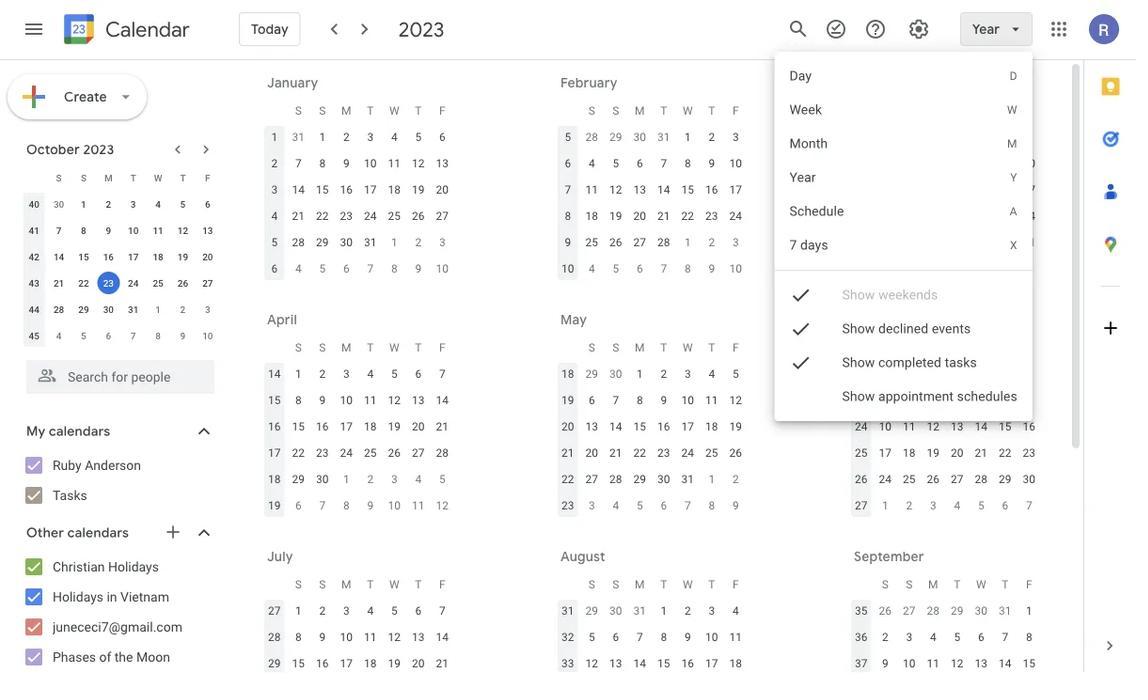 Task type: locate. For each thing, give the bounding box(es) containing it.
create
[[64, 88, 107, 105]]

tasks
[[53, 488, 87, 503]]

23, today element
[[97, 272, 120, 294]]

9 inside february 9 element
[[415, 262, 422, 276]]

32
[[562, 631, 574, 644]]

23 for 23, today 'element' at left top
[[103, 278, 114, 289]]

27 element inside january grid
[[431, 205, 454, 228]]

30 for july 30 element
[[610, 605, 622, 618]]

show down june
[[843, 355, 875, 371]]

christian
[[53, 559, 105, 575]]

23 for 23 element over february 6 element
[[340, 210, 353, 223]]

2 friday column header from the top
[[1017, 335, 1041, 361]]

show for show weekends
[[843, 287, 875, 303]]

30 element up april 6 element
[[994, 231, 1017, 254]]

show down "may 27" element at the right
[[843, 389, 875, 405]]

27 element up july 4 element
[[946, 469, 969, 491]]

23 up x
[[999, 210, 1012, 223]]

w
[[1008, 103, 1018, 117], [389, 104, 399, 118], [683, 104, 693, 118], [154, 172, 162, 183], [389, 342, 399, 355], [683, 342, 693, 355], [389, 579, 399, 592], [683, 579, 693, 592], [976, 579, 987, 592]]

29 element up june 5 element
[[629, 469, 651, 491]]

f for june
[[1026, 342, 1033, 355]]

29 inside 'july' grid
[[268, 658, 281, 671]]

4 inside august grid
[[733, 605, 739, 618]]

may 4 element
[[407, 469, 430, 491]]

30 for 30 element above november 6 element
[[103, 304, 114, 315]]

may 28 element
[[898, 363, 921, 386]]

27 left may 28 'element' at the bottom of page
[[879, 368, 892, 381]]

16 element inside 'july' grid
[[311, 653, 334, 674]]

30 for 30 element above april 6 element
[[999, 236, 1012, 249]]

1 vertical spatial 2023
[[83, 141, 114, 158]]

10 for may 10 element at the left of the page
[[388, 500, 401, 513]]

26 for 26 element above november 2 "element"
[[178, 278, 188, 289]]

7 inside august grid
[[637, 631, 643, 644]]

24 down show appointment schedules
[[855, 421, 868, 434]]

vietnam
[[120, 589, 169, 605]]

august 29 element
[[946, 600, 969, 623]]

june 9 element
[[725, 495, 747, 517]]

43
[[29, 278, 39, 289]]

24 up february 7 element
[[364, 210, 377, 223]]

6 inside march grid
[[1002, 262, 1009, 276]]

w inside april grid
[[389, 342, 399, 355]]

8 inside june grid
[[1002, 394, 1009, 407]]

1 vertical spatial friday column header
[[1017, 335, 1041, 361]]

27
[[436, 210, 449, 223], [634, 236, 646, 249], [202, 278, 213, 289], [879, 368, 892, 381], [412, 447, 425, 460], [586, 473, 598, 486], [951, 473, 964, 486], [855, 500, 868, 513], [268, 605, 281, 618], [903, 605, 916, 618]]

check
[[790, 284, 813, 307], [790, 318, 813, 341], [790, 352, 813, 374]]

0 vertical spatial holidays
[[108, 559, 159, 575]]

27 for "27" 'element' in february grid
[[634, 236, 646, 249]]

29 element up 'july 6' element at the bottom right of the page
[[994, 469, 1017, 491]]

0 vertical spatial calendars
[[49, 423, 110, 440]]

w inside week menu item
[[1008, 103, 1018, 117]]

12 inside may grid
[[730, 394, 742, 407]]

3 inside 'july' grid
[[343, 605, 350, 618]]

row containing 26
[[850, 467, 1041, 493]]

1 horizontal spatial 2023
[[399, 16, 445, 42]]

27 up may 4 element at the left bottom
[[412, 447, 425, 460]]

30 right 'july 29' element
[[610, 605, 622, 618]]

may 27 element
[[874, 363, 897, 386]]

1 check from the top
[[790, 284, 813, 307]]

2
[[343, 131, 350, 144], [709, 131, 715, 144], [1002, 131, 1009, 144], [271, 157, 278, 170], [106, 199, 111, 210], [415, 236, 422, 249], [709, 236, 715, 249], [906, 262, 913, 276], [180, 304, 186, 315], [319, 368, 326, 381], [661, 368, 667, 381], [1026, 368, 1033, 381], [367, 473, 374, 486], [733, 473, 739, 486], [906, 500, 913, 513], [319, 605, 326, 618], [685, 605, 691, 618], [882, 631, 889, 644]]

calendars for other calendars
[[67, 525, 129, 542]]

check left "may 27" element at the right
[[790, 352, 813, 374]]

row containing 8
[[556, 203, 748, 230]]

4 inside february 4 element
[[295, 262, 302, 276]]

phases of the moon
[[53, 650, 170, 665]]

24 inside may grid
[[682, 447, 694, 460]]

november 10 element
[[196, 325, 219, 347]]

tuesday column header
[[946, 335, 970, 361]]

28 down july
[[268, 631, 281, 644]]

4
[[391, 131, 398, 144], [589, 157, 595, 170], [155, 199, 161, 210], [271, 210, 278, 223], [295, 262, 302, 276], [589, 262, 595, 276], [954, 262, 961, 276], [56, 330, 62, 342], [367, 368, 374, 381], [709, 368, 715, 381], [906, 394, 913, 407], [415, 473, 422, 486], [613, 500, 619, 513], [954, 500, 961, 513], [367, 605, 374, 618], [733, 605, 739, 618], [930, 631, 937, 644]]

check left june
[[790, 318, 813, 341]]

may 6 element
[[287, 495, 310, 517]]

y
[[1011, 171, 1018, 184]]

31 right july 30 element
[[634, 605, 646, 618]]

24 up june 7 element
[[682, 447, 694, 460]]

31 element left february 1 element
[[359, 231, 382, 254]]

13 inside october 2023 grid
[[202, 225, 213, 236]]

row group for july
[[262, 598, 454, 674]]

year button
[[960, 7, 1033, 52]]

27 right august 26 element
[[903, 605, 916, 618]]

30 element up june 6 element
[[653, 469, 675, 491]]

22 up "march 1" element at the right
[[682, 210, 694, 223]]

26 for 26 element over may 3 element
[[388, 447, 401, 460]]

22 up may 6 element
[[292, 447, 305, 460]]

march 8 element
[[677, 258, 699, 280]]

27 left july 1 element
[[855, 500, 868, 513]]

28 right august 27 element
[[927, 605, 940, 618]]

27 inside august 27 element
[[903, 605, 916, 618]]

f
[[439, 104, 446, 118], [733, 104, 739, 118], [1026, 104, 1033, 118], [205, 172, 210, 183], [439, 342, 446, 355], [733, 342, 739, 355], [1026, 342, 1033, 355], [439, 579, 446, 592], [733, 579, 739, 592], [1026, 579, 1033, 592]]

17 inside june grid
[[879, 447, 892, 460]]

19 element inside may grid
[[725, 416, 747, 438]]

19 element inside april grid
[[383, 416, 406, 438]]

column header inside may grid
[[556, 335, 580, 361]]

29
[[610, 131, 622, 144], [316, 236, 329, 249], [78, 304, 89, 315], [586, 368, 598, 381], [927, 368, 940, 381], [292, 473, 305, 486], [634, 473, 646, 486], [999, 473, 1012, 486], [586, 605, 598, 618], [951, 605, 964, 618], [268, 658, 281, 671]]

day menu item
[[775, 59, 1033, 93]]

row containing 33
[[556, 651, 748, 674]]

year inside menu item
[[790, 170, 816, 185]]

row group inside august grid
[[556, 598, 748, 674]]

1 vertical spatial year
[[790, 170, 816, 185]]

10
[[364, 157, 377, 170], [730, 157, 742, 170], [1023, 157, 1036, 170], [128, 225, 139, 236], [436, 262, 449, 276], [562, 262, 574, 276], [730, 262, 742, 276], [202, 330, 213, 342], [340, 394, 353, 407], [682, 394, 694, 407], [879, 421, 892, 434], [388, 500, 401, 513], [340, 631, 353, 644], [706, 631, 718, 644], [903, 658, 916, 671]]

15 element inside 'july' grid
[[287, 653, 310, 674]]

row group
[[262, 124, 454, 282], [556, 124, 748, 282], [850, 124, 1041, 282], [22, 191, 220, 349], [262, 361, 454, 519], [556, 361, 748, 519], [850, 361, 1041, 519], [262, 598, 454, 674], [556, 598, 748, 674], [850, 598, 1041, 674]]

row containing 44
[[22, 296, 220, 323]]

row group containing 31
[[556, 598, 748, 674]]

other calendars
[[26, 525, 129, 542]]

25 element up july 2 element
[[898, 469, 921, 491]]

my
[[26, 423, 46, 440]]

3 check from the top
[[790, 352, 813, 374]]

1 horizontal spatial year
[[973, 21, 1000, 38]]

row group containing 1
[[262, 124, 454, 282]]

31 right january 30 element
[[658, 131, 670, 144]]

19
[[412, 183, 425, 197], [610, 210, 622, 223], [178, 251, 188, 262], [562, 394, 574, 407], [388, 421, 401, 434], [730, 421, 742, 434], [927, 447, 940, 460], [268, 500, 281, 513], [388, 658, 401, 671]]

week 12 row header
[[850, 203, 874, 230]]

calendars
[[49, 423, 110, 440], [67, 525, 129, 542]]

february 1 element
[[383, 231, 406, 254]]

october
[[26, 141, 80, 158]]

30 for 30 element above the "july 7" element
[[1023, 473, 1036, 486]]

s
[[295, 104, 302, 118], [319, 104, 326, 118], [589, 104, 595, 118], [613, 104, 619, 118], [56, 172, 62, 183], [81, 172, 87, 183], [295, 342, 302, 355], [319, 342, 326, 355], [589, 342, 595, 355], [613, 342, 619, 355], [295, 579, 302, 592], [319, 579, 326, 592], [589, 579, 595, 592], [613, 579, 619, 592], [882, 579, 889, 592], [906, 579, 913, 592]]

row containing 43
[[22, 270, 220, 296]]

1 horizontal spatial column header
[[850, 335, 874, 361]]

16 element inside august grid
[[677, 653, 699, 674]]

row group inside february grid
[[556, 124, 748, 282]]

23 element up june 6 element
[[653, 442, 675, 465]]

1 friday column header from the top
[[1017, 98, 1041, 124]]

my calendars button
[[4, 417, 233, 447]]

3 inside may 3 element
[[391, 473, 398, 486]]

row group for april
[[262, 361, 454, 519]]

my calendars list
[[4, 451, 233, 511]]

m inside menu item
[[1008, 137, 1018, 151]]

24 up may 1 element
[[340, 447, 353, 460]]

23 for 23 element on top of x
[[999, 210, 1012, 223]]

21
[[292, 210, 305, 223], [658, 210, 670, 223], [54, 278, 64, 289], [436, 421, 449, 434], [562, 447, 574, 460], [610, 447, 622, 460], [975, 447, 988, 460], [436, 658, 449, 671]]

18 inside january grid
[[388, 183, 401, 197]]

31 up schedules
[[975, 368, 988, 381]]

row group inside june grid
[[850, 361, 1041, 519]]

0 vertical spatial friday column header
[[1017, 98, 1041, 124]]

27 element up march 6 element
[[629, 231, 651, 254]]

check checkbox item
[[775, 278, 1033, 312], [775, 312, 1033, 346], [775, 346, 1033, 380]]

f inside october 2023 grid
[[205, 172, 210, 183]]

row group inside january grid
[[262, 124, 454, 282]]

f for january
[[439, 104, 446, 118]]

7 days
[[790, 238, 829, 253]]

26 up march 5 element
[[610, 236, 622, 249]]

f for september
[[1026, 579, 1033, 592]]

30 element up november 6 element
[[97, 298, 120, 321]]

0 vertical spatial year
[[973, 21, 1000, 38]]

10 element inside may grid
[[677, 389, 699, 412]]

10 element
[[359, 152, 382, 175], [725, 152, 747, 175], [1018, 152, 1041, 175], [122, 219, 145, 242], [335, 389, 358, 412], [677, 389, 699, 412], [874, 416, 897, 438], [335, 627, 358, 649], [701, 627, 723, 649], [898, 653, 921, 674]]

17 element
[[359, 179, 382, 201], [725, 179, 747, 201], [1018, 179, 1041, 201], [122, 246, 145, 268], [335, 416, 358, 438], [677, 416, 699, 438], [874, 442, 897, 465], [335, 653, 358, 674], [701, 653, 723, 674]]

27 element inside june grid
[[946, 469, 969, 491]]

f inside august grid
[[733, 579, 739, 592]]

36
[[855, 631, 868, 644]]

23 up february 6 element
[[340, 210, 353, 223]]

30 right the "april 29" element on the right of page
[[610, 368, 622, 381]]

23 for 23 element on top of march 2 element
[[706, 210, 718, 223]]

30 for may 30 element
[[951, 368, 964, 381]]

23 inside march grid
[[999, 210, 1012, 223]]

27 inside october 2023 grid
[[202, 278, 213, 289]]

15 inside june grid
[[999, 421, 1012, 434]]

may 11 element
[[407, 495, 430, 517]]

14
[[292, 183, 305, 197], [658, 183, 670, 197], [54, 251, 64, 262], [855, 262, 868, 276], [268, 368, 281, 381], [436, 394, 449, 407], [610, 421, 622, 434], [975, 421, 988, 434], [436, 631, 449, 644], [634, 658, 646, 671], [999, 658, 1012, 671]]

4 inside november 4 element
[[56, 330, 62, 342]]

days
[[801, 238, 829, 253]]

f for july
[[439, 579, 446, 592]]

row containing 31
[[556, 598, 748, 625]]

29 element
[[311, 231, 334, 254], [72, 298, 95, 321], [287, 469, 310, 491], [629, 469, 651, 491], [994, 469, 1017, 491]]

row group containing 27
[[262, 598, 454, 674]]

june 3 element
[[581, 495, 603, 517]]

15
[[316, 183, 329, 197], [682, 183, 694, 197], [78, 251, 89, 262], [268, 394, 281, 407], [292, 421, 305, 434], [634, 421, 646, 434], [999, 421, 1012, 434], [292, 658, 305, 671], [658, 658, 670, 671], [1023, 658, 1036, 671]]

20
[[436, 183, 449, 197], [634, 210, 646, 223], [202, 251, 213, 262], [412, 421, 425, 434], [562, 421, 574, 434], [586, 447, 598, 460], [951, 447, 964, 460], [412, 658, 425, 671]]

august 28 element
[[922, 600, 945, 623]]

31 right x
[[1023, 236, 1036, 249]]

24 element up july 1 element
[[874, 469, 897, 491]]

2 check from the top
[[790, 318, 813, 341]]

19 element
[[407, 179, 430, 201], [605, 205, 627, 228], [172, 246, 194, 268], [383, 416, 406, 438], [725, 416, 747, 438], [922, 442, 945, 465], [383, 653, 406, 674]]

row group containing 18
[[556, 361, 748, 519]]

0 horizontal spatial holidays
[[53, 589, 104, 605]]

t
[[367, 104, 374, 118], [415, 104, 422, 118], [661, 104, 667, 118], [709, 104, 715, 118], [1002, 104, 1009, 118], [130, 172, 136, 183], [180, 172, 186, 183], [367, 342, 374, 355], [415, 342, 422, 355], [661, 342, 667, 355], [709, 342, 715, 355], [954, 342, 961, 355], [367, 579, 374, 592], [415, 579, 422, 592], [661, 579, 667, 592], [709, 579, 715, 592], [954, 579, 961, 592], [1002, 579, 1009, 592]]

7 days menu item
[[775, 229, 1033, 262]]

28 right 44
[[54, 304, 64, 315]]

tab list
[[1085, 60, 1137, 620]]

4 show from the top
[[843, 389, 875, 405]]

18 inside october 2023 grid
[[153, 251, 163, 262]]

10 for march 10 element
[[730, 262, 742, 276]]

22 left 23 'cell'
[[78, 278, 89, 289]]

26 inside january grid
[[412, 210, 425, 223]]

26 up july 3 element
[[927, 473, 940, 486]]

march 5 element
[[605, 258, 627, 280]]

today
[[251, 21, 289, 38]]

row containing 36
[[850, 625, 1041, 651]]

year inside popup button
[[973, 21, 1000, 38]]

10 for 10 "element" within 'july' grid
[[340, 631, 353, 644]]

july
[[267, 548, 293, 565]]

friday column header inside march grid
[[1017, 98, 1041, 124]]

row group for june
[[850, 361, 1041, 519]]

28 element
[[287, 231, 310, 254], [653, 231, 675, 254], [48, 298, 70, 321], [431, 442, 454, 465], [605, 469, 627, 491], [970, 469, 993, 491]]

december 31 element
[[287, 126, 310, 149]]

ruby anderson
[[53, 458, 141, 473]]

column header for june
[[850, 335, 874, 361]]

10 for february 10 element
[[436, 262, 449, 276]]

march 9 element
[[701, 258, 723, 280]]

24 for 24 element over june 7 element
[[682, 447, 694, 460]]

10 for 'november 10' element
[[202, 330, 213, 342]]

a
[[1010, 205, 1018, 218]]

february 8 element
[[383, 258, 406, 280]]

23
[[340, 210, 353, 223], [706, 210, 718, 223], [999, 210, 1012, 223], [103, 278, 114, 289], [855, 394, 868, 407], [316, 447, 329, 460], [658, 447, 670, 460], [1023, 447, 1036, 460], [562, 500, 574, 513]]

23 up june 6 element
[[658, 447, 670, 460]]

completed
[[879, 355, 942, 371]]

3 show from the top
[[843, 355, 875, 371]]

x
[[1010, 239, 1018, 252]]

30
[[634, 131, 646, 144], [54, 199, 64, 210], [340, 236, 353, 249], [999, 236, 1012, 249], [103, 304, 114, 315], [610, 368, 622, 381], [951, 368, 964, 381], [316, 473, 329, 486], [658, 473, 670, 486], [1023, 473, 1036, 486], [610, 605, 622, 618], [975, 605, 988, 618]]

calendars up ruby
[[49, 423, 110, 440]]

november 6 element
[[97, 325, 120, 347]]

10 row
[[850, 151, 1041, 177]]

1
[[271, 131, 278, 144], [319, 131, 326, 144], [685, 131, 691, 144], [81, 199, 86, 210], [391, 236, 398, 249], [685, 236, 691, 249], [882, 262, 889, 276], [155, 304, 161, 315], [295, 368, 302, 381], [637, 368, 643, 381], [343, 473, 350, 486], [709, 473, 715, 486], [882, 500, 889, 513], [295, 605, 302, 618], [661, 605, 667, 618], [1026, 605, 1033, 618]]

column header down june
[[850, 335, 874, 361]]

30 right the 40
[[54, 199, 64, 210]]

16
[[340, 183, 353, 197], [706, 183, 718, 197], [999, 183, 1012, 197], [103, 251, 114, 262], [268, 421, 281, 434], [316, 421, 329, 434], [658, 421, 670, 434], [1023, 421, 1036, 434], [316, 658, 329, 671], [682, 658, 694, 671]]

22 for 22 element over may 6 element
[[292, 447, 305, 460]]

10 element inside january grid
[[359, 152, 382, 175]]

row group for january
[[262, 124, 454, 282]]

week 9 row header
[[850, 124, 874, 151]]

20 element
[[431, 179, 454, 201], [629, 205, 651, 228], [196, 246, 219, 268], [407, 416, 430, 438], [581, 442, 603, 465], [946, 442, 969, 465], [407, 653, 430, 674]]

row containing 17
[[262, 440, 454, 467]]

0 vertical spatial 2023
[[399, 16, 445, 42]]

6
[[439, 131, 446, 144], [565, 157, 571, 170], [637, 157, 643, 170], [205, 199, 210, 210], [271, 262, 278, 276], [343, 262, 350, 276], [637, 262, 643, 276], [1002, 262, 1009, 276], [106, 330, 111, 342], [415, 368, 422, 381], [589, 394, 595, 407], [954, 394, 961, 407], [295, 500, 302, 513], [661, 500, 667, 513], [1002, 500, 1009, 513], [415, 605, 422, 618], [613, 631, 619, 644], [978, 631, 985, 644]]

calendar element
[[60, 10, 190, 52]]

14 inside may grid
[[610, 421, 622, 434]]

24 element right 23 'cell'
[[122, 272, 145, 294]]

1 vertical spatial calendars
[[67, 525, 129, 542]]

declined
[[879, 321, 929, 337]]

menu
[[775, 52, 1033, 468]]

24 for 24 element on top of july 1 element
[[879, 473, 892, 486]]

10 for 10 "element" inside the august grid
[[706, 631, 718, 644]]

march 10 element
[[725, 258, 747, 280]]

row group for february
[[556, 124, 748, 282]]

may 12 element
[[431, 495, 454, 517]]

check for show completed tasks
[[790, 352, 813, 374]]

row containing 37
[[850, 651, 1041, 674]]

f for april
[[439, 342, 446, 355]]

2 vertical spatial check
[[790, 352, 813, 374]]

28 element up february 4 element at the left of the page
[[287, 231, 310, 254]]

28
[[586, 131, 598, 144], [292, 236, 305, 249], [658, 236, 670, 249], [54, 304, 64, 315], [903, 368, 916, 381], [436, 447, 449, 460], [610, 473, 622, 486], [975, 473, 988, 486], [927, 605, 940, 618], [268, 631, 281, 644]]

16 element
[[335, 179, 358, 201], [701, 179, 723, 201], [994, 179, 1017, 201], [97, 246, 120, 268], [311, 416, 334, 438], [653, 416, 675, 438], [1018, 416, 1041, 438], [311, 653, 334, 674], [677, 653, 699, 674]]

13 inside september grid
[[975, 658, 988, 671]]

26
[[412, 210, 425, 223], [610, 236, 622, 249], [178, 278, 188, 289], [388, 447, 401, 460], [730, 447, 742, 460], [855, 473, 868, 486], [927, 473, 940, 486], [879, 605, 892, 618]]

31 left the june 1 element
[[682, 473, 694, 486]]

27 element up may 4 element at the left bottom
[[407, 442, 430, 465]]

30 right may 29 element
[[951, 368, 964, 381]]

row group containing 22
[[850, 361, 1041, 519]]

30 for january 30 element
[[634, 131, 646, 144]]

17
[[364, 183, 377, 197], [730, 183, 742, 197], [1023, 183, 1036, 197], [128, 251, 139, 262], [340, 421, 353, 434], [682, 421, 694, 434], [268, 447, 281, 460], [879, 447, 892, 460], [340, 658, 353, 671], [706, 658, 718, 671]]

25 inside may grid
[[706, 447, 718, 460]]

7
[[295, 157, 302, 170], [661, 157, 667, 170], [565, 183, 571, 197], [56, 225, 62, 236], [790, 238, 797, 253], [367, 262, 374, 276], [661, 262, 667, 276], [1026, 262, 1033, 276], [131, 330, 136, 342], [439, 368, 446, 381], [613, 394, 619, 407], [978, 394, 985, 407], [319, 500, 326, 513], [685, 500, 691, 513], [1026, 500, 1033, 513], [439, 605, 446, 618], [637, 631, 643, 644], [1002, 631, 1009, 644]]

11 inside october 2023 grid
[[153, 225, 163, 236]]

week 11 row header
[[850, 177, 874, 203]]

27 up june 3 element
[[586, 473, 598, 486]]

29 element up november 5 element
[[72, 298, 95, 321]]

year down month
[[790, 170, 816, 185]]

june 2 element
[[725, 469, 747, 491]]

30 up june 6 element
[[658, 473, 670, 486]]

row group inside 'july' grid
[[262, 598, 454, 674]]

w for september
[[976, 579, 987, 592]]

30 up the "july 7" element
[[1023, 473, 1036, 486]]

14 element
[[287, 179, 310, 201], [653, 179, 675, 201], [48, 246, 70, 268], [431, 389, 454, 412], [605, 416, 627, 438], [970, 416, 993, 438], [431, 627, 454, 649], [629, 653, 651, 674], [994, 653, 1017, 674]]

27 up february 3 element
[[436, 210, 449, 223]]

events
[[932, 321, 971, 337]]

24 element up march 3 element
[[725, 205, 747, 228]]

1 column header from the left
[[556, 335, 580, 361]]

26 up february 2 element
[[412, 210, 425, 223]]

27 up july 4 element
[[951, 473, 964, 486]]

may 9 element
[[359, 495, 382, 517]]

1 horizontal spatial holidays
[[108, 559, 159, 575]]

27 inside february grid
[[634, 236, 646, 249]]

27 inside january grid
[[436, 210, 449, 223]]

24 for 24 element right of a
[[1023, 210, 1036, 223]]

19 inside february grid
[[610, 210, 622, 223]]

30 for 30 element over june 6 element
[[658, 473, 670, 486]]

2 column header from the left
[[850, 335, 874, 361]]

26 element up february 2 element
[[407, 205, 430, 228]]

21 inside february grid
[[658, 210, 670, 223]]

week menu item
[[775, 93, 1033, 127]]

16 inside october 2023 grid
[[103, 251, 114, 262]]

f for august
[[733, 579, 739, 592]]

row containing 40
[[22, 191, 220, 217]]

24 up july 1 element
[[879, 473, 892, 486]]

february 7 element
[[359, 258, 382, 280]]

31 element
[[359, 231, 382, 254], [1018, 231, 1041, 254], [122, 298, 145, 321], [677, 469, 699, 491]]

10 inside june grid
[[879, 421, 892, 434]]

4 inside july 4 element
[[954, 500, 961, 513]]

11
[[388, 157, 401, 170], [586, 183, 598, 197], [153, 225, 163, 236], [364, 394, 377, 407], [706, 394, 718, 407], [903, 421, 916, 434], [412, 500, 425, 513], [364, 631, 377, 644], [730, 631, 742, 644], [927, 658, 940, 671]]

8
[[319, 157, 326, 170], [685, 157, 691, 170], [565, 210, 571, 223], [81, 225, 86, 236], [391, 262, 398, 276], [685, 262, 691, 276], [155, 330, 161, 342], [295, 394, 302, 407], [637, 394, 643, 407], [1002, 394, 1009, 407], [343, 500, 350, 513], [709, 500, 715, 513], [295, 631, 302, 644], [661, 631, 667, 644], [1026, 631, 1033, 644]]

30 for september 30 element
[[54, 199, 64, 210]]

24 right 23 'cell'
[[128, 278, 139, 289]]

13 element
[[431, 152, 454, 175], [629, 179, 651, 201], [196, 219, 219, 242], [407, 389, 430, 412], [581, 416, 603, 438], [946, 416, 969, 438], [407, 627, 430, 649], [605, 653, 627, 674], [970, 653, 993, 674]]

check down 7 days
[[790, 284, 813, 307]]

m for april
[[342, 342, 351, 355]]

30 for 30 element to the left of may 1 element
[[316, 473, 329, 486]]

september
[[854, 548, 925, 565]]

24 inside april grid
[[340, 447, 353, 460]]

m
[[342, 104, 351, 118], [635, 104, 645, 118], [1008, 137, 1018, 151], [104, 172, 113, 183], [342, 342, 351, 355], [635, 342, 645, 355], [342, 579, 351, 592], [635, 579, 645, 592], [929, 579, 938, 592]]

may
[[561, 311, 587, 328]]

show up june
[[843, 287, 875, 303]]

26 up june 2 element
[[730, 447, 742, 460]]

4 inside april 4 element
[[954, 262, 961, 276]]

row group containing 14
[[262, 361, 454, 519]]

show
[[843, 287, 875, 303], [843, 321, 875, 337], [843, 355, 875, 371], [843, 389, 875, 405]]

31 right the august 30 element
[[999, 605, 1012, 618]]

of
[[99, 650, 111, 665]]

1 vertical spatial check
[[790, 318, 813, 341]]

28 up february 4 element at the left of the page
[[292, 236, 305, 249]]

10 inside 'july' grid
[[340, 631, 353, 644]]

may 1 element
[[335, 469, 358, 491]]

16 inside february grid
[[706, 183, 718, 197]]

10 inside august grid
[[706, 631, 718, 644]]

f inside january grid
[[439, 104, 446, 118]]

22 for 22 element above june 5 element
[[634, 447, 646, 460]]

22 inside october 2023 grid
[[78, 278, 89, 289]]

12
[[412, 157, 425, 170], [610, 183, 622, 197], [178, 225, 188, 236], [388, 394, 401, 407], [730, 394, 742, 407], [927, 421, 940, 434], [436, 500, 449, 513], [388, 631, 401, 644], [586, 658, 598, 671], [951, 658, 964, 671]]

31 inside september grid
[[999, 605, 1012, 618]]

row containing 29
[[262, 651, 454, 674]]

july 2 element
[[898, 495, 921, 517]]

year menu item
[[775, 161, 1033, 195]]

27 down july
[[268, 605, 281, 618]]

in
[[107, 589, 117, 605]]

row group containing 5
[[556, 124, 748, 282]]

november 4 element
[[48, 325, 70, 347]]

37
[[855, 658, 868, 671]]

3 inside june 3 element
[[589, 500, 595, 513]]

9 inside august grid
[[685, 631, 691, 644]]

add other calendars image
[[164, 523, 183, 542]]

0 vertical spatial check
[[790, 284, 813, 307]]

july 7 element
[[1018, 495, 1041, 517]]

31 for may 31 "element"
[[975, 368, 988, 381]]

row containing 10
[[556, 256, 748, 282]]

31 inside february grid
[[658, 131, 670, 144]]

row containing 41
[[22, 217, 220, 244]]

june 8 element
[[701, 495, 723, 517]]

22 element
[[311, 205, 334, 228], [677, 205, 699, 228], [72, 272, 95, 294], [287, 442, 310, 465], [629, 442, 651, 465], [994, 442, 1017, 465]]

28 up the appointment
[[903, 368, 916, 381]]

24 for 24 element on the right of 23 'cell'
[[128, 278, 139, 289]]

24 inside october 2023 grid
[[128, 278, 139, 289]]

None search field
[[0, 353, 233, 394]]

november 9 element
[[172, 325, 194, 347]]

24
[[364, 210, 377, 223], [730, 210, 742, 223], [1023, 210, 1036, 223], [128, 278, 139, 289], [855, 421, 868, 434], [340, 447, 353, 460], [682, 447, 694, 460], [879, 473, 892, 486]]

30 element up february 6 element
[[335, 231, 358, 254]]

wednesday column header
[[970, 335, 993, 361]]

2 show from the top
[[843, 321, 875, 337]]

26 inside february grid
[[610, 236, 622, 249]]

march 4 element
[[581, 258, 603, 280]]

12 inside september grid
[[951, 658, 964, 671]]

30 for the august 30 element
[[975, 605, 988, 618]]

22 up 'july 6' element at the bottom right of the page
[[999, 447, 1012, 460]]

22
[[316, 210, 329, 223], [682, 210, 694, 223], [78, 278, 89, 289], [855, 368, 868, 381], [292, 447, 305, 460], [634, 447, 646, 460], [999, 447, 1012, 460], [562, 473, 574, 486]]

23 for 23 element on top of may 7 element
[[316, 447, 329, 460]]

m for july
[[342, 579, 351, 592]]

17 inside january grid
[[364, 183, 377, 197]]

9
[[343, 157, 350, 170], [709, 157, 715, 170], [106, 225, 111, 236], [565, 236, 571, 249], [415, 262, 422, 276], [709, 262, 715, 276], [180, 330, 186, 342], [319, 394, 326, 407], [661, 394, 667, 407], [1026, 394, 1033, 407], [367, 500, 374, 513], [733, 500, 739, 513], [319, 631, 326, 644], [685, 631, 691, 644], [882, 658, 889, 671]]

april
[[267, 311, 297, 328]]

22 for 22 element on top of 'july 6' element at the bottom right of the page
[[999, 447, 1012, 460]]

30 right the january 29 element
[[634, 131, 646, 144]]

11 element
[[383, 152, 406, 175], [581, 179, 603, 201], [147, 219, 169, 242], [359, 389, 382, 412], [701, 389, 723, 412], [898, 416, 921, 438], [359, 627, 382, 649], [725, 627, 747, 649], [922, 653, 945, 674]]

28 up may 5 element at the left bottom
[[436, 447, 449, 460]]

row group containing 2
[[850, 124, 1041, 282]]

23 up march 2 element
[[706, 210, 718, 223]]

friday column header right wednesday column header
[[1017, 335, 1041, 361]]

m for september
[[929, 579, 938, 592]]

5
[[415, 131, 422, 144], [565, 131, 571, 144], [613, 157, 619, 170], [180, 199, 186, 210], [271, 236, 278, 249], [319, 262, 326, 276], [613, 262, 619, 276], [978, 262, 985, 276], [81, 330, 86, 342], [391, 368, 398, 381], [733, 368, 739, 381], [930, 394, 937, 407], [439, 473, 446, 486], [637, 500, 643, 513], [978, 500, 985, 513], [391, 605, 398, 618], [589, 631, 595, 644], [954, 631, 961, 644]]

friday column header down 'd'
[[1017, 98, 1041, 124]]

my calendars
[[26, 423, 110, 440]]

row group containing 40
[[22, 191, 220, 349]]

10 for 10 "element" in may grid
[[682, 394, 694, 407]]

29 inside january grid
[[316, 236, 329, 249]]

15 inside october 2023 grid
[[78, 251, 89, 262]]

1 vertical spatial holidays
[[53, 589, 104, 605]]

row containing 30
[[850, 230, 1041, 256]]

row containing 25
[[850, 440, 1041, 467]]

m inside august grid
[[635, 579, 645, 592]]

13 inside august grid
[[610, 658, 622, 671]]

23 up may 7 element
[[316, 447, 329, 460]]

24 element
[[359, 205, 382, 228], [725, 205, 747, 228], [1018, 205, 1041, 228], [122, 272, 145, 294], [335, 442, 358, 465], [677, 442, 699, 465], [874, 469, 897, 491]]

row group containing 35
[[850, 598, 1041, 674]]

16 inside june grid
[[1023, 421, 1036, 434]]

42
[[29, 251, 39, 262]]

september grid
[[846, 572, 1041, 674]]

0 horizontal spatial year
[[790, 170, 816, 185]]

30 inside april grid
[[316, 473, 329, 486]]

march 6 element
[[629, 258, 651, 280]]

holidays
[[108, 559, 159, 575], [53, 589, 104, 605]]

1 show from the top
[[843, 287, 875, 303]]

row containing 9
[[556, 230, 748, 256]]

w for august
[[683, 579, 693, 592]]

27 element up february 3 element
[[431, 205, 454, 228]]

year right settings menu icon
[[973, 21, 1000, 38]]

week 10 row header
[[850, 151, 874, 177]]

september 30 element
[[48, 193, 70, 215]]

february 5 element
[[311, 258, 334, 280]]

28 up the june 4 element
[[610, 473, 622, 486]]

24 for 24 element on top of february 7 element
[[364, 210, 377, 223]]

9 inside september grid
[[882, 658, 889, 671]]

0 horizontal spatial column header
[[556, 335, 580, 361]]

show completed tasks
[[843, 355, 977, 371]]

july 31 element
[[629, 600, 651, 623]]

w inside august grid
[[683, 579, 693, 592]]

21 inside october 2023 grid
[[54, 278, 64, 289]]

25
[[388, 210, 401, 223], [586, 236, 598, 249], [153, 278, 163, 289], [364, 447, 377, 460], [706, 447, 718, 460], [855, 447, 868, 460], [903, 473, 916, 486]]



Task type: describe. For each thing, give the bounding box(es) containing it.
june 5 element
[[629, 495, 651, 517]]

f inside march grid
[[1026, 104, 1033, 118]]

w for april
[[389, 342, 399, 355]]

row containing 45
[[22, 323, 220, 349]]

june 7 element
[[677, 495, 699, 517]]

august
[[561, 548, 606, 565]]

week
[[790, 102, 822, 118]]

day
[[790, 68, 812, 84]]

19 element inside june grid
[[922, 442, 945, 465]]

28 element up may 5 element at the left bottom
[[431, 442, 454, 465]]

2 inside august grid
[[685, 605, 691, 618]]

25 element up march 4 element
[[581, 231, 603, 254]]

16 inside january grid
[[340, 183, 353, 197]]

june 6 element
[[653, 495, 675, 517]]

row containing 35
[[850, 598, 1041, 625]]

t inside tuesday column header
[[954, 342, 961, 355]]

27 for "27" 'element' within the april grid
[[412, 447, 425, 460]]

16 element inside january grid
[[335, 179, 358, 201]]

24 element up june 7 element
[[677, 442, 699, 465]]

29 inside february grid
[[610, 131, 622, 144]]

1 inside 'july' grid
[[295, 605, 302, 618]]

16 inside 'july' grid
[[316, 658, 329, 671]]

july grid
[[259, 572, 454, 674]]

1 inside june grid
[[882, 500, 889, 513]]

28 element up the june 4 element
[[605, 469, 627, 491]]

27 for "27" 'element' on top of november 3 element
[[202, 278, 213, 289]]

15 inside may grid
[[634, 421, 646, 434]]

january 31 element
[[653, 126, 675, 149]]

14 inside february grid
[[658, 183, 670, 197]]

31 left 'july 29' element
[[562, 605, 574, 618]]

w for february
[[683, 104, 693, 118]]

21 inside 'july' grid
[[436, 658, 449, 671]]

weekends
[[879, 287, 938, 303]]

18 inside 'july' grid
[[364, 658, 377, 671]]

february 9 element
[[407, 258, 430, 280]]

18 inside february grid
[[586, 210, 598, 223]]

29 inside august grid
[[586, 605, 598, 618]]

31 element left the june 1 element
[[677, 469, 699, 491]]

january 28 element
[[581, 126, 603, 149]]

24 element right a
[[1018, 205, 1041, 228]]

15 inside august grid
[[658, 658, 670, 671]]

february
[[561, 74, 618, 91]]

25 element up may 2 element
[[359, 442, 382, 465]]

november 7 element
[[122, 325, 145, 347]]

25 element up february 1 element
[[383, 205, 406, 228]]

27 for "27" 'element' in the may grid
[[586, 473, 598, 486]]

10 for 10 "element" in the september grid
[[903, 658, 916, 671]]

january
[[267, 74, 318, 91]]

2 check checkbox item from the top
[[775, 312, 1033, 346]]

other calendars button
[[4, 518, 233, 548]]

7 inside 'july' grid
[[439, 605, 446, 618]]

row group for august
[[556, 598, 748, 674]]

23 element up the "july 7" element
[[1018, 442, 1041, 465]]

w for july
[[389, 579, 399, 592]]

5 inside 'july' grid
[[391, 605, 398, 618]]

january 29 element
[[605, 126, 627, 149]]

row containing 42
[[22, 244, 220, 270]]

1 inside "element"
[[882, 262, 889, 276]]

appointment
[[879, 389, 954, 405]]

29 element up february 5 element
[[311, 231, 334, 254]]

d
[[1010, 70, 1018, 83]]

44
[[29, 304, 39, 315]]

27 for "may 27" element at the right
[[879, 368, 892, 381]]

33
[[562, 658, 574, 671]]

month
[[790, 136, 828, 151]]

february 3 element
[[431, 231, 454, 254]]

junececi7@gmail.com
[[53, 620, 182, 635]]

m for january
[[342, 104, 351, 118]]

12 inside august grid
[[586, 658, 598, 671]]

november 2 element
[[172, 298, 194, 321]]

29 inside april grid
[[292, 473, 305, 486]]

14 inside august grid
[[634, 658, 646, 671]]

m for february
[[635, 104, 645, 118]]

april 29 element
[[581, 363, 603, 386]]

4 inside 'july' grid
[[367, 605, 374, 618]]

17 inside august grid
[[706, 658, 718, 671]]

show appointment schedules
[[843, 389, 1018, 405]]

menu containing check
[[775, 52, 1033, 468]]

show appointment schedules checkbox item
[[775, 326, 1033, 468]]

15 inside february grid
[[682, 183, 694, 197]]

2 inside "element"
[[180, 304, 186, 315]]

28 inside october 2023 grid
[[54, 304, 64, 315]]

july 29 element
[[581, 600, 603, 623]]

calendar
[[105, 16, 190, 43]]

22 element up may 6 element
[[287, 442, 310, 465]]

31 element right x
[[1018, 231, 1041, 254]]

19 inside june grid
[[927, 447, 940, 460]]

41
[[29, 225, 39, 236]]

27 inside 'july' grid
[[268, 605, 281, 618]]

29 element up may 6 element
[[287, 469, 310, 491]]

july 3 element
[[922, 495, 945, 517]]

24 element up may 1 element
[[335, 442, 358, 465]]

14 inside march grid
[[855, 262, 868, 276]]

26 element up november 2 "element"
[[172, 272, 194, 294]]

1 check checkbox item from the top
[[775, 278, 1033, 312]]

sunday column header
[[898, 335, 922, 361]]

april 2 element
[[898, 258, 921, 280]]

13 inside january grid
[[436, 157, 449, 170]]

10 for 10 "element" in the january grid
[[364, 157, 377, 170]]

month menu item
[[775, 127, 1033, 161]]

31 for july 31 element
[[634, 605, 646, 618]]

may 10 element
[[383, 495, 406, 517]]

10 element inside 'july' grid
[[335, 627, 358, 649]]

17 inside march grid
[[1023, 183, 1036, 197]]

february 4 element
[[287, 258, 310, 280]]

may 7 element
[[311, 495, 334, 517]]

28 element left "march 1" element at the right
[[653, 231, 675, 254]]

14 inside 'july' grid
[[436, 631, 449, 644]]

30 for the april 30 element
[[610, 368, 622, 381]]

21 inside april grid
[[436, 421, 449, 434]]

may 8 element
[[335, 495, 358, 517]]

18 inside june grid
[[903, 447, 916, 460]]

31 for "31" element on the right of x
[[1023, 236, 1036, 249]]

other
[[26, 525, 64, 542]]

show for show completed tasks
[[843, 355, 875, 371]]

28 up july 5 element at the bottom
[[975, 473, 988, 486]]

10 element inside september grid
[[898, 653, 921, 674]]

november 8 element
[[147, 325, 169, 347]]

schedules
[[958, 389, 1018, 405]]

today button
[[239, 7, 301, 52]]

calendars for my calendars
[[49, 423, 110, 440]]

13 inside 'july' grid
[[412, 631, 425, 644]]

row containing 15
[[262, 388, 454, 414]]

7 inside menu item
[[790, 238, 797, 253]]

19 element inside february grid
[[605, 205, 627, 228]]

june 1 element
[[701, 469, 723, 491]]

create button
[[8, 74, 147, 119]]

28 inside 'element'
[[903, 368, 916, 381]]

9 inside march 9 element
[[709, 262, 715, 276]]

10 element inside august grid
[[701, 627, 723, 649]]

27 for "27" 'element' inside the june grid
[[951, 473, 964, 486]]

0 horizontal spatial 2023
[[83, 141, 114, 158]]

column header for may
[[556, 335, 580, 361]]

28 inside may grid
[[610, 473, 622, 486]]

may grid
[[552, 335, 748, 519]]

row group for september
[[850, 598, 1041, 674]]

row containing 24
[[850, 414, 1041, 440]]

22 element up june 5 element
[[629, 442, 651, 465]]

21 inside june grid
[[975, 447, 988, 460]]

31 for "31" element to the left of february 1 element
[[364, 236, 377, 249]]

26 element up march 5 element
[[605, 231, 627, 254]]

28 element right 44
[[48, 298, 70, 321]]

phases
[[53, 650, 96, 665]]

june grid
[[846, 335, 1041, 519]]

2 inside 'july' grid
[[319, 605, 326, 618]]

row containing 20
[[556, 414, 748, 440]]

31 for "31" element left of "november 1" element
[[128, 304, 139, 315]]

14 inside october 2023 grid
[[54, 251, 64, 262]]

11 inside january grid
[[388, 157, 401, 170]]

3 check checkbox item from the top
[[775, 346, 1033, 380]]

may 30 element
[[946, 363, 969, 386]]

main drawer image
[[23, 18, 45, 40]]

35
[[855, 605, 868, 618]]

26 for 26 element above march 5 element
[[610, 236, 622, 249]]

march 3 element
[[725, 231, 747, 254]]

28 left the january 29 element
[[586, 131, 598, 144]]

settings menu image
[[908, 18, 930, 40]]

april 4 element
[[946, 258, 969, 280]]

19 element inside 'july' grid
[[383, 653, 406, 674]]

check for show declined events
[[790, 318, 813, 341]]

10 for 10 "element" inside february grid
[[730, 157, 742, 170]]

10 element inside february grid
[[725, 152, 747, 175]]

28 inside 'july' grid
[[268, 631, 281, 644]]

5 inside september grid
[[954, 631, 961, 644]]

anderson
[[85, 458, 141, 473]]

april 6 element
[[994, 258, 1017, 280]]

31 for "31" element to the left of the june 1 element
[[682, 473, 694, 486]]

16 element inside may grid
[[653, 416, 675, 438]]

8 inside september grid
[[1026, 631, 1033, 644]]

31 element left "november 1" element
[[122, 298, 145, 321]]

23 element up x
[[994, 205, 1017, 228]]

10 for 10 "element" in the row
[[1023, 157, 1036, 170]]

show weekends
[[843, 287, 938, 303]]

october 2023 grid
[[18, 165, 220, 349]]

1 inside september grid
[[1026, 605, 1033, 618]]

27 for "27" 'element' in the january grid
[[436, 210, 449, 223]]

25 inside february grid
[[586, 236, 598, 249]]

9 inside 'july' grid
[[319, 631, 326, 644]]

m for august
[[635, 579, 645, 592]]

monday column header
[[922, 335, 946, 361]]

31 for december 31 element
[[292, 131, 305, 144]]

12 inside october 2023 grid
[[178, 225, 188, 236]]

27 element up november 3 element
[[196, 272, 219, 294]]

f inside may grid
[[733, 342, 739, 355]]

40
[[29, 199, 39, 210]]

5 inside march grid
[[978, 262, 985, 276]]

april 3 element
[[922, 258, 945, 280]]

ruby
[[53, 458, 82, 473]]

row containing 21
[[556, 440, 748, 467]]

19 inside 'july' grid
[[388, 658, 401, 671]]

february 2 element
[[407, 231, 430, 254]]

june
[[854, 311, 885, 328]]

june 4 element
[[605, 495, 627, 517]]

24 element up february 7 element
[[359, 205, 382, 228]]

row containing 4
[[262, 203, 454, 230]]

row containing 32
[[556, 625, 748, 651]]

31 for the august 31 element
[[999, 605, 1012, 618]]

august 31 element
[[994, 600, 1017, 623]]

14 inside june grid
[[975, 421, 988, 434]]

check for show weekends
[[790, 284, 813, 307]]

23 for 23 element over the "july 7" element
[[1023, 447, 1036, 460]]

row containing 3
[[262, 177, 454, 203]]

28 left "march 1" element at the right
[[658, 236, 670, 249]]

november 3 element
[[196, 298, 219, 321]]

23 for 23 element above june 6 element
[[658, 447, 670, 460]]

30 element up the "july 7" element
[[1018, 469, 1041, 491]]

3 inside august grid
[[709, 605, 715, 618]]

april 7 element
[[1018, 258, 1041, 280]]

4 inside may 4 element
[[415, 473, 422, 486]]

march 2 element
[[701, 231, 723, 254]]

saturday column header
[[874, 335, 898, 361]]

april grid
[[259, 335, 454, 519]]

23 element up march 2 element
[[701, 205, 723, 228]]

24 for 24 element above march 3 element
[[730, 210, 742, 223]]

Search for people text field
[[38, 360, 203, 394]]

11 inside 'july' grid
[[364, 631, 377, 644]]

25 inside april grid
[[364, 447, 377, 460]]

w for january
[[389, 104, 399, 118]]

30 element left may 1 element
[[311, 469, 334, 491]]

22 element up "march 1" element at the right
[[677, 205, 699, 228]]

45
[[29, 330, 39, 342]]

26 element up june 2 element
[[725, 442, 747, 465]]

f for february
[[733, 104, 739, 118]]

8 inside 'july' grid
[[295, 631, 302, 644]]

26 for 26 element on top of february 2 element
[[412, 210, 425, 223]]

25 element up "november 1" element
[[147, 272, 169, 294]]

holidays in vietnam
[[53, 589, 169, 605]]

23 left the appointment
[[855, 394, 868, 407]]

30 for 30 element above february 6 element
[[340, 236, 353, 249]]

26 for 26 element over july 3 element
[[927, 473, 940, 486]]

august 27 element
[[898, 600, 921, 623]]

28 element up july 5 element at the bottom
[[970, 469, 993, 491]]

16 element inside june grid
[[1018, 416, 1041, 438]]

tasks
[[945, 355, 977, 371]]

april 5 element
[[970, 258, 993, 280]]

schedule
[[790, 204, 844, 219]]

moon
[[136, 650, 170, 665]]

august grid
[[552, 572, 748, 674]]

13 inside february grid
[[634, 183, 646, 197]]

m inside october 2023 grid
[[104, 172, 113, 183]]

march grid
[[846, 98, 1041, 282]]

january grid
[[259, 98, 454, 282]]

26 for 26 element on top of june 2 element
[[730, 447, 742, 460]]

show for show declined events
[[843, 321, 875, 337]]

may 29 element
[[922, 363, 945, 386]]

11 inside "element"
[[412, 500, 425, 513]]

other calendars list
[[4, 552, 233, 674]]

november 1 element
[[147, 298, 169, 321]]

27 for august 27 element
[[903, 605, 916, 618]]

may 3 element
[[383, 469, 406, 491]]

28 inside 'element'
[[927, 605, 940, 618]]

19 inside october 2023 grid
[[178, 251, 188, 262]]

22 for 22 element above february 5 element
[[316, 210, 329, 223]]

22 for 22 element over "march 1" element at the right
[[682, 210, 694, 223]]

22 left "may 27" element at the right
[[855, 368, 868, 381]]

26 for august 26 element
[[879, 605, 892, 618]]

13 inside april grid
[[412, 394, 425, 407]]

july 5 element
[[970, 495, 993, 517]]

23 left june 3 element
[[562, 500, 574, 513]]

24 for 24 element above may 1 element
[[340, 447, 353, 460]]

4 inside the june 4 element
[[613, 500, 619, 513]]

22 up 'august'
[[562, 473, 574, 486]]

25 element up the june 1 element
[[701, 442, 723, 465]]

row containing 7
[[556, 177, 748, 203]]

april 1 element
[[874, 258, 897, 280]]

23 element up february 6 element
[[335, 205, 358, 228]]

22 element up 'july 6' element at the bottom right of the page
[[994, 442, 1017, 465]]

31 for the january 31 element on the top of page
[[658, 131, 670, 144]]

20 inside 'july' grid
[[412, 658, 425, 671]]

show declined events
[[843, 321, 971, 337]]

august 26 element
[[874, 600, 897, 623]]

july 30 element
[[605, 600, 627, 623]]

march 7 element
[[653, 258, 675, 280]]

show for show appointment schedules
[[843, 389, 875, 405]]

26 up september
[[855, 473, 868, 486]]

20 inside february grid
[[634, 210, 646, 223]]

3 inside november 3 element
[[205, 304, 210, 315]]

row containing 28
[[262, 625, 454, 651]]

july 4 element
[[946, 495, 969, 517]]

22 for 22 element left of 23 'cell'
[[78, 278, 89, 289]]

august 30 element
[[970, 600, 993, 623]]

26 element up may 3 element
[[383, 442, 406, 465]]

christian holidays
[[53, 559, 159, 575]]

july 1 element
[[874, 495, 897, 517]]

18 inside august grid
[[730, 658, 742, 671]]

november 5 element
[[72, 325, 95, 347]]

26 element up july 3 element
[[922, 469, 945, 491]]

calendar heading
[[102, 16, 190, 43]]

may 2 element
[[359, 469, 382, 491]]

15 inside january grid
[[316, 183, 329, 197]]

schedule menu item
[[775, 195, 1033, 229]]

row group for may
[[556, 361, 748, 519]]

february 6 element
[[335, 258, 358, 280]]

23 element up may 7 element
[[311, 442, 334, 465]]

may 5 element
[[431, 469, 454, 491]]

week 13 row header
[[850, 230, 874, 256]]

march 1 element
[[677, 231, 699, 254]]

the
[[115, 650, 133, 665]]

22 element left 23 'cell'
[[72, 272, 95, 294]]

11 inside august grid
[[730, 631, 742, 644]]

27 element inside may grid
[[581, 469, 603, 491]]

22 element up february 5 element
[[311, 205, 334, 228]]

25 inside january grid
[[388, 210, 401, 223]]

w inside october 2023 grid
[[154, 172, 162, 183]]

17 inside 'july' grid
[[340, 658, 353, 671]]

w inside may grid
[[683, 342, 693, 355]]

october 2023
[[26, 141, 114, 158]]

row containing 1
[[262, 124, 454, 151]]



Task type: vqa. For each thing, say whether or not it's contained in the screenshot.
rightmost Party
no



